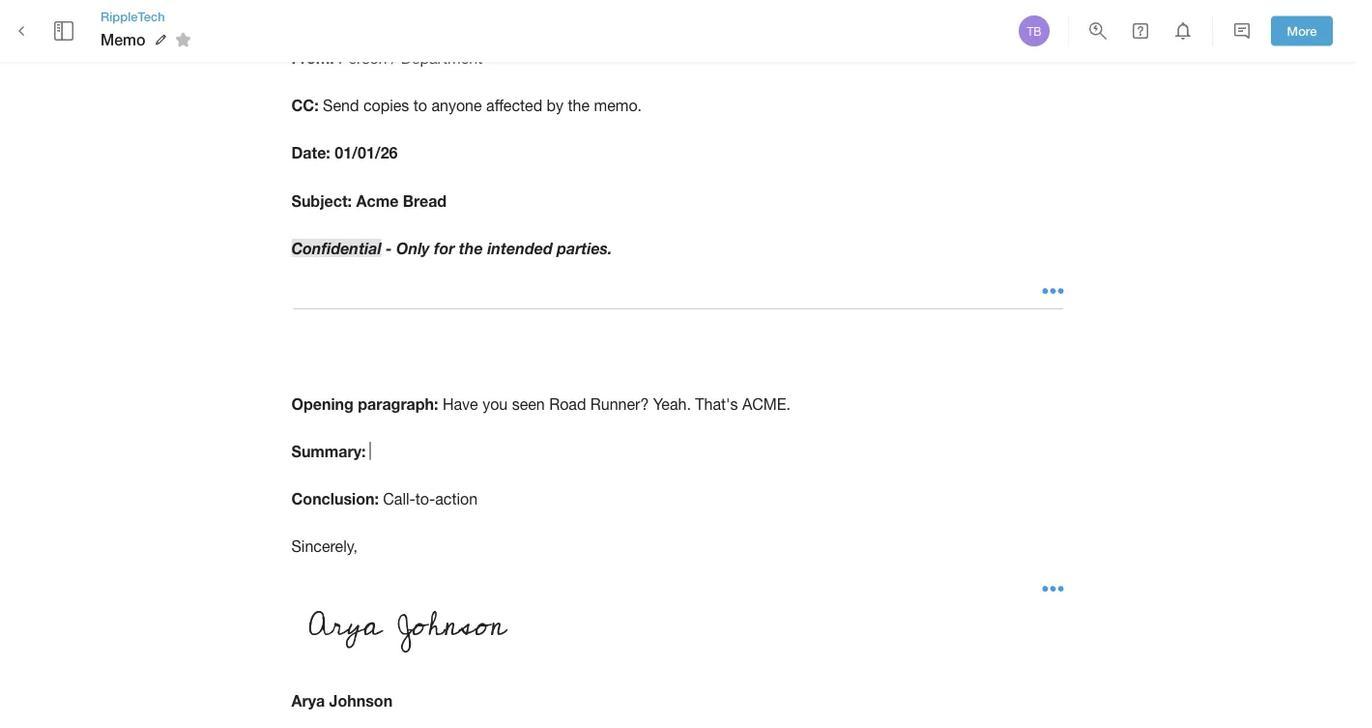 Task type: describe. For each thing, give the bounding box(es) containing it.
by
[[547, 96, 564, 114]]

01/01/26
[[335, 144, 398, 162]]

rippletech link
[[101, 8, 198, 25]]

more
[[1288, 23, 1317, 38]]

to-
[[416, 490, 435, 508]]

opening paragraph: have you seen road runner? yeah. that's acme.
[[292, 394, 791, 413]]

favorite image
[[172, 28, 195, 51]]

confidential
[[292, 239, 382, 257]]

that's
[[696, 395, 738, 413]]

/
[[392, 49, 397, 67]]

johnson
[[329, 691, 393, 710]]

from: person / department
[[292, 48, 483, 67]]

yeah.
[[653, 395, 691, 413]]

department
[[401, 49, 483, 67]]

more button
[[1272, 16, 1334, 46]]

subject:
[[292, 191, 352, 210]]

paragraph:
[[358, 394, 439, 413]]

acme
[[356, 191, 399, 210]]

for
[[434, 239, 455, 257]]

person
[[339, 49, 387, 67]]

you
[[483, 395, 508, 413]]

0 horizontal spatial the
[[459, 239, 483, 257]]

sincerely,
[[292, 537, 358, 555]]

date:
[[292, 144, 331, 162]]

copies
[[363, 96, 409, 114]]

road
[[549, 395, 586, 413]]

date: 01/01/26
[[292, 144, 398, 162]]

intended
[[488, 239, 553, 257]]

opening
[[292, 394, 354, 413]]

call-
[[383, 490, 416, 508]]

the inside the cc: send copies to anyone affected by the memo.
[[568, 96, 590, 114]]

rippletech
[[101, 9, 165, 24]]



Task type: locate. For each thing, give the bounding box(es) containing it.
subject: acme bread
[[292, 191, 447, 210]]

runner?
[[591, 395, 649, 413]]

summary:
[[292, 442, 366, 460]]

1 vertical spatial the
[[459, 239, 483, 257]]

memo.
[[594, 96, 642, 114]]

-
[[386, 239, 392, 257]]

conclusion: call-to-action
[[292, 490, 478, 508]]

cc: send copies to anyone affected by the memo.
[[292, 96, 642, 114]]

the right for
[[459, 239, 483, 257]]

action
[[435, 490, 478, 508]]

only
[[396, 239, 430, 257]]

send
[[323, 96, 359, 114]]

seen
[[512, 395, 545, 413]]

acme.
[[743, 395, 791, 413]]

0 vertical spatial the
[[568, 96, 590, 114]]

tb
[[1027, 24, 1042, 38]]

conclusion:
[[292, 490, 379, 508]]

cc:
[[292, 96, 319, 114]]

the
[[568, 96, 590, 114], [459, 239, 483, 257]]

from:
[[292, 48, 334, 67]]

the right by
[[568, 96, 590, 114]]

affected
[[486, 96, 543, 114]]

arya johnson
[[292, 691, 393, 710]]

bread
[[403, 191, 447, 210]]

anyone
[[432, 96, 482, 114]]

1 horizontal spatial the
[[568, 96, 590, 114]]

parties.
[[557, 239, 612, 257]]

confidential - only for the intended parties.
[[292, 239, 612, 257]]

arya
[[292, 691, 325, 710]]

to
[[414, 96, 427, 114]]

have
[[443, 395, 478, 413]]

tb button
[[1016, 13, 1053, 49]]

memo
[[101, 30, 146, 49]]



Task type: vqa. For each thing, say whether or not it's contained in the screenshot.
Go Back ICON
no



